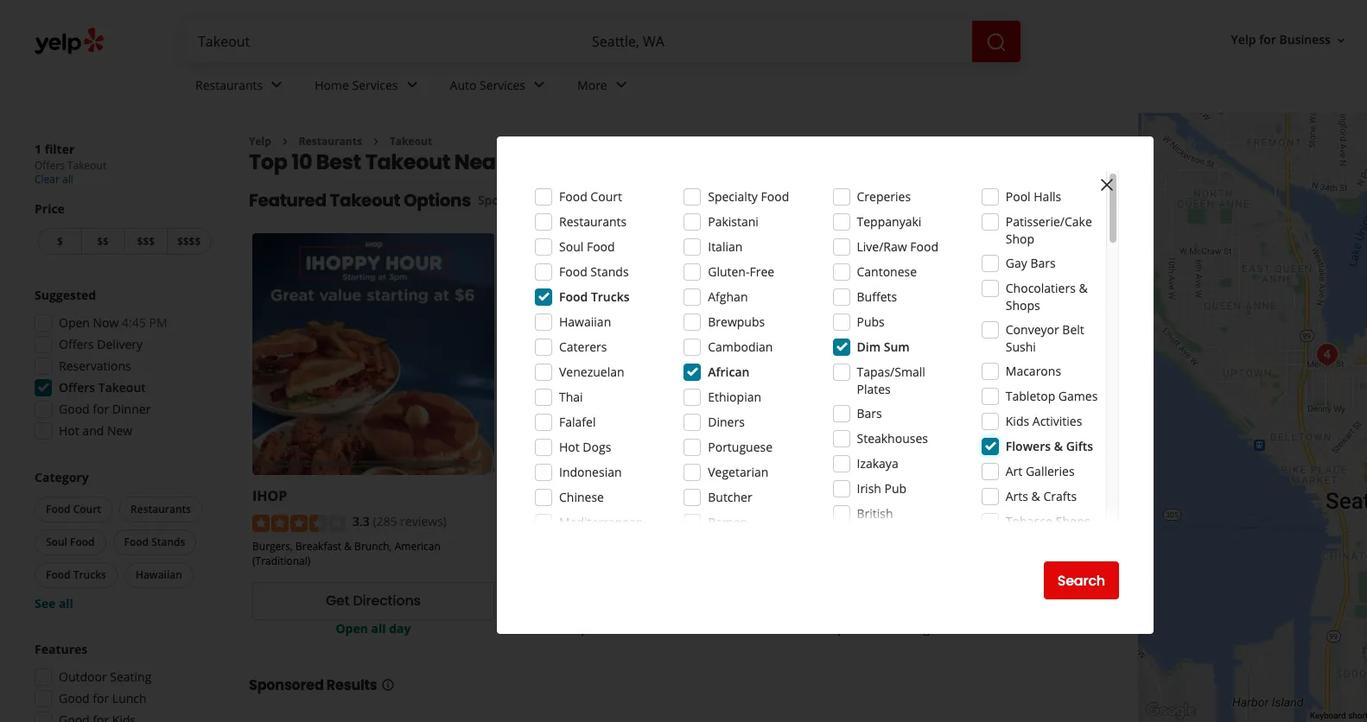 Task type: vqa. For each thing, say whether or not it's contained in the screenshot.
& inside the Burgers, Breakfast & Brunch, American (Traditional)
yes



Task type: describe. For each thing, give the bounding box(es) containing it.
& for chocolatiers
[[1079, 280, 1088, 297]]

stands inside search dialog
[[591, 264, 629, 280]]

sushi
[[1006, 339, 1037, 355]]

italian
[[708, 239, 743, 255]]

see
[[35, 596, 56, 612]]

food trucks button
[[35, 563, 117, 589]]

patisserie/cake shop
[[1006, 214, 1093, 247]]

breakfast
[[296, 539, 342, 554]]

shop
[[1006, 231, 1035, 247]]

top 10 best takeout near seattle, washington
[[249, 148, 719, 177]]

soul food button
[[35, 530, 106, 556]]

games
[[1059, 388, 1098, 405]]

3.3 star rating image
[[252, 515, 346, 532]]

specialty food
[[708, 188, 790, 205]]

get
[[326, 592, 350, 611]]

options
[[404, 189, 471, 213]]

takeout down best at the top
[[330, 189, 400, 213]]

restaurants right 16 chevron right v2 image
[[299, 134, 362, 149]]

keyboard short button
[[1311, 711, 1368, 723]]

1 filter offers takeout clear all
[[35, 141, 106, 187]]

24 chevron down v2 image for more
[[611, 75, 632, 95]]

british
[[857, 506, 894, 522]]

group containing category
[[31, 469, 214, 613]]

live/raw food
[[857, 239, 939, 255]]

outdoor seating
[[59, 669, 152, 686]]

offers takeout
[[59, 380, 146, 396]]

tabletop
[[1006, 388, 1056, 405]]

$$
[[97, 234, 109, 249]]

1 vertical spatial bars
[[857, 406, 883, 422]]

indonesian
[[559, 464, 622, 481]]

buffets
[[857, 289, 898, 305]]

thai
[[559, 389, 583, 406]]

brewpubs
[[708, 314, 765, 330]]

takeout inside 1 filter offers takeout clear all
[[67, 158, 106, 173]]

mediterranean
[[559, 514, 644, 531]]

home
[[315, 77, 349, 93]]

kids activities
[[1006, 413, 1083, 430]]

chinese
[[559, 489, 604, 506]]

conveyor belt sushi
[[1006, 322, 1085, 355]]

macarons
[[1006, 363, 1062, 380]]

good for good for lunch
[[59, 691, 90, 707]]

16 chevron down v2 image
[[1335, 33, 1349, 47]]

open now 4:45 pm
[[59, 315, 167, 331]]

food trucks inside search dialog
[[559, 289, 630, 305]]

trucks inside button
[[73, 568, 106, 583]]

group containing suggested
[[29, 287, 214, 445]]

pm for open until 11:00 pm
[[669, 620, 687, 637]]

0 vertical spatial bars
[[1031, 255, 1056, 271]]

reviews)
[[401, 514, 447, 530]]

10
[[292, 148, 312, 177]]

good for dinner
[[59, 401, 151, 418]]

see all button
[[35, 596, 73, 612]]

specialty
[[708, 188, 758, 205]]

suggested
[[35, 287, 96, 303]]

top
[[249, 148, 288, 177]]

get directions link
[[252, 582, 494, 620]]

takeout up options
[[365, 148, 451, 177]]

takeout inside group
[[98, 380, 146, 396]]

tobacco
[[1006, 514, 1053, 530]]

all for see all
[[59, 596, 73, 612]]

caterers
[[559, 339, 607, 355]]

court inside button
[[73, 502, 101, 517]]

burgers, breakfast & brunch, american (traditional)
[[252, 539, 441, 569]]

hot and new
[[59, 423, 133, 439]]

until for applebee's grill + bar
[[863, 620, 889, 637]]

diners
[[708, 414, 745, 431]]

butcher
[[708, 489, 753, 506]]

kfc image
[[1360, 637, 1368, 671]]

search
[[1058, 571, 1106, 591]]

see all
[[35, 596, 73, 612]]

trucks inside search dialog
[[591, 289, 630, 305]]

teppanyaki
[[857, 214, 922, 230]]

$$$
[[137, 234, 155, 249]]

applebee's grill + bar
[[764, 487, 910, 506]]

featured takeout options
[[249, 189, 471, 213]]

offers delivery
[[59, 336, 143, 353]]

dogs
[[583, 439, 612, 456]]

bar
[[886, 487, 910, 506]]

tapas/small
[[857, 364, 926, 380]]

activities
[[1033, 413, 1083, 430]]

chocolatiers
[[1006, 280, 1076, 297]]

izakaya
[[857, 456, 899, 472]]

$$$$ button
[[167, 228, 211, 255]]

open for open all day
[[336, 620, 368, 637]]

seattle,
[[509, 148, 587, 177]]

applebee's
[[764, 487, 838, 506]]

takeout right 16 chevron right v2 icon
[[390, 134, 432, 149]]

open for open until 11:00 pm
[[571, 620, 604, 637]]

for for dinner
[[93, 401, 109, 418]]

food court inside search dialog
[[559, 188, 622, 205]]

food stands inside search dialog
[[559, 264, 629, 280]]

yelp for business
[[1232, 32, 1331, 48]]

& for flowers
[[1055, 438, 1063, 455]]

crafts
[[1044, 489, 1077, 505]]

gay bars
[[1006, 255, 1056, 271]]

& for arts
[[1032, 489, 1041, 505]]

creperies
[[857, 188, 911, 205]]

arts
[[1006, 489, 1029, 505]]

soul food inside soul food button
[[46, 535, 95, 550]]

3.3 (285 reviews)
[[353, 514, 447, 530]]

patisserie/cake
[[1006, 214, 1093, 230]]

pakistani
[[708, 214, 759, 230]]

for for lunch
[[93, 691, 109, 707]]

reviews
[[523, 514, 560, 528]]

auto services link
[[436, 62, 564, 112]]

+
[[875, 487, 882, 506]]

google image
[[1143, 700, 1200, 723]]

$$$ button
[[124, 228, 167, 255]]

restaurants inside button
[[131, 502, 191, 517]]

gluten-free
[[708, 264, 775, 280]]

food court inside button
[[46, 502, 101, 517]]

irish pub
[[857, 481, 907, 497]]

food court button
[[35, 497, 112, 523]]

tapas/small plates
[[857, 364, 926, 398]]

pool halls
[[1006, 188, 1062, 205]]

delivery
[[97, 336, 143, 353]]



Task type: locate. For each thing, give the bounding box(es) containing it.
search image
[[987, 32, 1007, 52]]

all
[[62, 172, 73, 187], [59, 596, 73, 612], [371, 620, 386, 637]]

all inside 1 filter offers takeout clear all
[[62, 172, 73, 187]]

1 horizontal spatial trucks
[[591, 289, 630, 305]]

open all day
[[336, 620, 411, 637]]

0 vertical spatial sponsored
[[478, 192, 540, 209]]

1 good from the top
[[59, 401, 90, 418]]

good for good for dinner
[[59, 401, 90, 418]]

services
[[352, 77, 398, 93], [480, 77, 526, 93]]

court inside search dialog
[[591, 188, 622, 205]]

restaurants inside business categories element
[[195, 77, 263, 93]]

pizza hut link
[[508, 487, 572, 506]]

0 vertical spatial good
[[59, 401, 90, 418]]

good down outdoor
[[59, 691, 90, 707]]

0 vertical spatial hawaiian
[[559, 314, 612, 330]]

good up the and
[[59, 401, 90, 418]]

0 horizontal spatial trucks
[[73, 568, 106, 583]]

1 vertical spatial stands
[[151, 535, 185, 550]]

0 vertical spatial trucks
[[591, 289, 630, 305]]

0 horizontal spatial 16 info v2 image
[[381, 678, 395, 692]]

0 vertical spatial soul
[[559, 239, 584, 255]]

for left business
[[1260, 32, 1277, 48]]

1 horizontal spatial food court
[[559, 188, 622, 205]]

1 horizontal spatial sponsored
[[478, 192, 540, 209]]

court
[[591, 188, 622, 205], [73, 502, 101, 517]]

1 horizontal spatial 16 info v2 image
[[544, 194, 558, 208]]

1 horizontal spatial yelp
[[1232, 32, 1257, 48]]

0 vertical spatial all
[[62, 172, 73, 187]]

16 chevron right v2 image
[[369, 135, 383, 149]]

restaurants link right 16 chevron right v2 image
[[299, 134, 362, 149]]

& inside the chocolatiers & shops
[[1079, 280, 1088, 297]]

soul
[[559, 239, 584, 255], [46, 535, 67, 550]]

2 good from the top
[[59, 691, 90, 707]]

ihop
[[252, 487, 287, 506]]

open for open until midnight
[[828, 620, 860, 637]]

1 horizontal spatial hot
[[559, 439, 580, 456]]

art galleries
[[1006, 463, 1075, 480]]

bars down plates
[[857, 406, 883, 422]]

1 vertical spatial group
[[31, 469, 214, 613]]

1 vertical spatial food stands
[[124, 535, 185, 550]]

map region
[[1085, 58, 1368, 723]]

1 horizontal spatial 24 chevron down v2 image
[[402, 75, 422, 95]]

for for business
[[1260, 32, 1277, 48]]

0 vertical spatial court
[[591, 188, 622, 205]]

soul inside search dialog
[[559, 239, 584, 255]]

trucks
[[591, 289, 630, 305], [73, 568, 106, 583]]

for inside button
[[1260, 32, 1277, 48]]

0 horizontal spatial food court
[[46, 502, 101, 517]]

home services
[[315, 77, 398, 93]]

soul inside button
[[46, 535, 67, 550]]

pubs
[[857, 314, 885, 330]]

falafel
[[559, 414, 596, 431]]

1 vertical spatial sponsored
[[249, 676, 324, 696]]

keyboard short
[[1311, 712, 1368, 721]]

1 horizontal spatial stands
[[591, 264, 629, 280]]

yelp left business
[[1232, 32, 1257, 48]]

flowers
[[1006, 438, 1051, 455]]

0 horizontal spatial shops
[[1006, 297, 1041, 314]]

until left midnight
[[863, 620, 889, 637]]

16 info v2 image right results
[[381, 678, 395, 692]]

1 horizontal spatial hawaiian
[[559, 314, 612, 330]]

2 vertical spatial group
[[29, 642, 214, 723]]

food stands inside button
[[124, 535, 185, 550]]

sponsored for sponsored
[[478, 192, 540, 209]]

new
[[107, 423, 133, 439]]

0 vertical spatial food court
[[559, 188, 622, 205]]

1 horizontal spatial food trucks
[[559, 289, 630, 305]]

sizzle&crunch image
[[1310, 338, 1345, 372]]

2 until from the left
[[863, 620, 889, 637]]

2 services from the left
[[480, 77, 526, 93]]

0 horizontal spatial until
[[607, 620, 632, 637]]

shops down "crafts"
[[1056, 514, 1091, 530]]

1 vertical spatial food trucks
[[46, 568, 106, 583]]

offers inside 1 filter offers takeout clear all
[[35, 158, 65, 173]]

venezuelan
[[559, 364, 625, 380]]

conveyor
[[1006, 322, 1060, 338]]

1 horizontal spatial soul
[[559, 239, 584, 255]]

0 horizontal spatial yelp
[[249, 134, 271, 149]]

steakhouses
[[857, 431, 929, 447]]

open until 11:00 pm
[[571, 620, 687, 637]]

0 horizontal spatial stands
[[151, 535, 185, 550]]

hot down falafel at the left of the page
[[559, 439, 580, 456]]

best
[[316, 148, 361, 177]]

gay
[[1006, 255, 1028, 271]]

1 horizontal spatial soul food
[[559, 239, 615, 255]]

restaurants up food stands button
[[131, 502, 191, 517]]

price group
[[35, 201, 214, 259]]

24 chevron down v2 image left home
[[267, 75, 287, 95]]

gifts
[[1067, 438, 1094, 455]]

day
[[389, 620, 411, 637]]

2 vertical spatial all
[[371, 620, 386, 637]]

services left 24 chevron down v2 icon at the left
[[480, 77, 526, 93]]

trucks down soul food button
[[73, 568, 106, 583]]

pizza
[[508, 487, 543, 506]]

0 horizontal spatial hot
[[59, 423, 79, 439]]

1 services from the left
[[352, 77, 398, 93]]

all left day
[[371, 620, 386, 637]]

stands inside button
[[151, 535, 185, 550]]

for down offers takeout
[[93, 401, 109, 418]]

food trucks up caterers
[[559, 289, 630, 305]]

0 horizontal spatial soul food
[[46, 535, 95, 550]]

0 horizontal spatial soul
[[46, 535, 67, 550]]

1 vertical spatial court
[[73, 502, 101, 517]]

16 info v2 image
[[544, 194, 558, 208], [381, 678, 395, 692]]

until
[[607, 620, 632, 637], [863, 620, 889, 637]]

hawaiian down food stands button
[[136, 568, 182, 583]]

1 horizontal spatial until
[[863, 620, 889, 637]]

group
[[29, 287, 214, 445], [31, 469, 214, 613], [29, 642, 214, 723]]

for down outdoor seating
[[93, 691, 109, 707]]

2 vertical spatial for
[[93, 691, 109, 707]]

chocolatiers & shops
[[1006, 280, 1088, 314]]

pm inside group
[[149, 315, 167, 331]]

pm right 11:00
[[669, 620, 687, 637]]

short
[[1349, 712, 1368, 721]]

0 horizontal spatial 24 chevron down v2 image
[[267, 75, 287, 95]]

brunch,
[[355, 539, 392, 554]]

seating
[[110, 669, 152, 686]]

stands up caterers
[[591, 264, 629, 280]]

0 vertical spatial soul food
[[559, 239, 615, 255]]

court down washington
[[591, 188, 622, 205]]

offers for offers takeout
[[59, 380, 95, 396]]

sponsored down top 10 best takeout near seattle, washington
[[478, 192, 540, 209]]

restaurants down seattle,
[[559, 214, 627, 230]]

24 chevron down v2 image for restaurants
[[267, 75, 287, 95]]

bars up chocolatiers
[[1031, 255, 1056, 271]]

0 horizontal spatial bars
[[857, 406, 883, 422]]

offers for offers delivery
[[59, 336, 94, 353]]

open for open now 4:45 pm
[[59, 315, 90, 331]]

1 vertical spatial trucks
[[73, 568, 106, 583]]

0 horizontal spatial pm
[[149, 315, 167, 331]]

search dialog
[[0, 0, 1368, 723]]

food stands up caterers
[[559, 264, 629, 280]]

1 vertical spatial good
[[59, 691, 90, 707]]

pm right 4:45
[[149, 315, 167, 331]]

1 horizontal spatial court
[[591, 188, 622, 205]]

hot left the and
[[59, 423, 79, 439]]

price
[[35, 201, 65, 217]]

yelp inside button
[[1232, 32, 1257, 48]]

shops down chocolatiers
[[1006, 297, 1041, 314]]

1 horizontal spatial food stands
[[559, 264, 629, 280]]

hawaiian inside search dialog
[[559, 314, 612, 330]]

hot for hot dogs
[[559, 439, 580, 456]]

16 chevron right v2 image
[[278, 135, 292, 149]]

16 info v2 image down seattle,
[[544, 194, 558, 208]]

offers up reservations in the left of the page
[[59, 336, 94, 353]]

11:00
[[635, 620, 666, 637]]

close image
[[1097, 174, 1118, 195]]

takeout
[[390, 134, 432, 149], [365, 148, 451, 177], [67, 158, 106, 173], [330, 189, 400, 213], [98, 380, 146, 396]]

open left 11:00
[[571, 620, 604, 637]]

afghan
[[708, 289, 748, 305]]

open left midnight
[[828, 620, 860, 637]]

1 vertical spatial for
[[93, 401, 109, 418]]

0 vertical spatial for
[[1260, 32, 1277, 48]]

hot for hot and new
[[59, 423, 79, 439]]

& right arts
[[1032, 489, 1041, 505]]

services for home services
[[352, 77, 398, 93]]

1 vertical spatial hawaiian
[[136, 568, 182, 583]]

pm for open now 4:45 pm
[[149, 315, 167, 331]]

1 vertical spatial soul food
[[46, 535, 95, 550]]

dim sum
[[857, 339, 910, 355]]

all for open all day
[[371, 620, 386, 637]]

1 vertical spatial all
[[59, 596, 73, 612]]

until left 11:00
[[607, 620, 632, 637]]

1 vertical spatial soul
[[46, 535, 67, 550]]

1 horizontal spatial bars
[[1031, 255, 1056, 271]]

2 horizontal spatial 24 chevron down v2 image
[[611, 75, 632, 95]]

hawaiian up caterers
[[559, 314, 612, 330]]

0 vertical spatial offers
[[35, 158, 65, 173]]

1 vertical spatial food court
[[46, 502, 101, 517]]

all inside group
[[59, 596, 73, 612]]

restaurants link up yelp link
[[182, 62, 301, 112]]

0 vertical spatial restaurants link
[[182, 62, 301, 112]]

food court up soul food button
[[46, 502, 101, 517]]

0 vertical spatial shops
[[1006, 297, 1041, 314]]

restaurants link
[[182, 62, 301, 112], [299, 134, 362, 149]]

1 vertical spatial 16 info v2 image
[[381, 678, 395, 692]]

$
[[57, 234, 63, 249]]

court up soul food button
[[73, 502, 101, 517]]

& left gifts
[[1055, 438, 1063, 455]]

vegetarian
[[708, 464, 769, 481]]

restaurants up yelp link
[[195, 77, 263, 93]]

offers down reservations in the left of the page
[[59, 380, 95, 396]]

0 horizontal spatial food trucks
[[46, 568, 106, 583]]

sponsored left results
[[249, 676, 324, 696]]

hot inside search dialog
[[559, 439, 580, 456]]

free
[[750, 264, 775, 280]]

food court
[[559, 188, 622, 205], [46, 502, 101, 517]]

24 chevron down v2 image right more
[[611, 75, 632, 95]]

(285
[[373, 514, 397, 530]]

business
[[1280, 32, 1331, 48]]

pizza hut 44 reviews
[[508, 487, 572, 528]]

hot inside group
[[59, 423, 79, 439]]

offers down filter
[[35, 158, 65, 173]]

0 vertical spatial group
[[29, 287, 214, 445]]

1 until from the left
[[607, 620, 632, 637]]

clear
[[35, 172, 60, 187]]

hawaiian button
[[124, 563, 194, 589]]

restaurants inside search dialog
[[559, 214, 627, 230]]

24 chevron down v2 image inside more link
[[611, 75, 632, 95]]

filter
[[45, 141, 75, 157]]

yelp for yelp for business
[[1232, 32, 1257, 48]]

0 vertical spatial stands
[[591, 264, 629, 280]]

food stands down restaurants button
[[124, 535, 185, 550]]

now
[[93, 315, 119, 331]]

until for pizza hut
[[607, 620, 632, 637]]

1 24 chevron down v2 image from the left
[[267, 75, 287, 95]]

0 horizontal spatial food stands
[[124, 535, 185, 550]]

0 vertical spatial yelp
[[1232, 32, 1257, 48]]

directions
[[353, 592, 421, 611]]

2 vertical spatial offers
[[59, 380, 95, 396]]

open down get
[[336, 620, 368, 637]]

1 vertical spatial restaurants link
[[299, 134, 362, 149]]

food trucks inside button
[[46, 568, 106, 583]]

auto
[[450, 77, 477, 93]]

yelp left 16 chevron right v2 image
[[249, 134, 271, 149]]

0 horizontal spatial court
[[73, 502, 101, 517]]

yelp for yelp link
[[249, 134, 271, 149]]

1 vertical spatial yelp
[[249, 134, 271, 149]]

all right clear
[[62, 172, 73, 187]]

clear all link
[[35, 172, 73, 187]]

24 chevron down v2 image
[[267, 75, 287, 95], [402, 75, 422, 95], [611, 75, 632, 95]]

0 horizontal spatial hawaiian
[[136, 568, 182, 583]]

24 chevron down v2 image
[[529, 75, 550, 95]]

0 vertical spatial food stands
[[559, 264, 629, 280]]

pub
[[885, 481, 907, 497]]

None search field
[[184, 21, 1025, 62]]

lunch
[[112, 691, 147, 707]]

galleries
[[1026, 463, 1075, 480]]

& right chocolatiers
[[1079, 280, 1088, 297]]

hot dogs
[[559, 439, 612, 456]]

24 chevron down v2 image for home services
[[402, 75, 422, 95]]

and
[[82, 423, 104, 439]]

1 horizontal spatial services
[[480, 77, 526, 93]]

open down suggested
[[59, 315, 90, 331]]

bars
[[1031, 255, 1056, 271], [857, 406, 883, 422]]

& left brunch,
[[344, 539, 352, 554]]

1 vertical spatial shops
[[1056, 514, 1091, 530]]

hawaiian inside button
[[136, 568, 182, 583]]

3 24 chevron down v2 image from the left
[[611, 75, 632, 95]]

kids
[[1006, 413, 1030, 430]]

food trucks down soul food button
[[46, 568, 106, 583]]

1 vertical spatial offers
[[59, 336, 94, 353]]

$ button
[[38, 228, 81, 255]]

stands down restaurants button
[[151, 535, 185, 550]]

ethiopian
[[708, 389, 762, 406]]

results
[[327, 676, 377, 696]]

features
[[35, 642, 88, 658]]

takeout down filter
[[67, 158, 106, 173]]

takeout up dinner
[[98, 380, 146, 396]]

1 horizontal spatial pm
[[669, 620, 687, 637]]

shops inside the chocolatiers & shops
[[1006, 297, 1041, 314]]

business categories element
[[182, 62, 1368, 112]]

services right home
[[352, 77, 398, 93]]

applebee's grill + bar link
[[764, 487, 910, 506]]

1 vertical spatial pm
[[669, 620, 687, 637]]

2 24 chevron down v2 image from the left
[[402, 75, 422, 95]]

0 vertical spatial food trucks
[[559, 289, 630, 305]]

0 vertical spatial pm
[[149, 315, 167, 331]]

open inside group
[[59, 315, 90, 331]]

sponsored for sponsored results
[[249, 676, 324, 696]]

flowers & gifts
[[1006, 438, 1094, 455]]

auto services
[[450, 77, 526, 93]]

trucks up caterers
[[591, 289, 630, 305]]

0 vertical spatial 16 info v2 image
[[544, 194, 558, 208]]

grill
[[842, 487, 871, 506]]

24 chevron down v2 image inside home services link
[[402, 75, 422, 95]]

soul food inside search dialog
[[559, 239, 615, 255]]

0 horizontal spatial services
[[352, 77, 398, 93]]

group containing features
[[29, 642, 214, 723]]

services for auto services
[[480, 77, 526, 93]]

24 chevron down v2 image left auto
[[402, 75, 422, 95]]

& inside burgers, breakfast & brunch, american (traditional)
[[344, 539, 352, 554]]

1 horizontal spatial shops
[[1056, 514, 1091, 530]]

all right see
[[59, 596, 73, 612]]

taco bell image
[[1361, 635, 1368, 670]]

food court down seattle,
[[559, 188, 622, 205]]

0 horizontal spatial sponsored
[[249, 676, 324, 696]]



